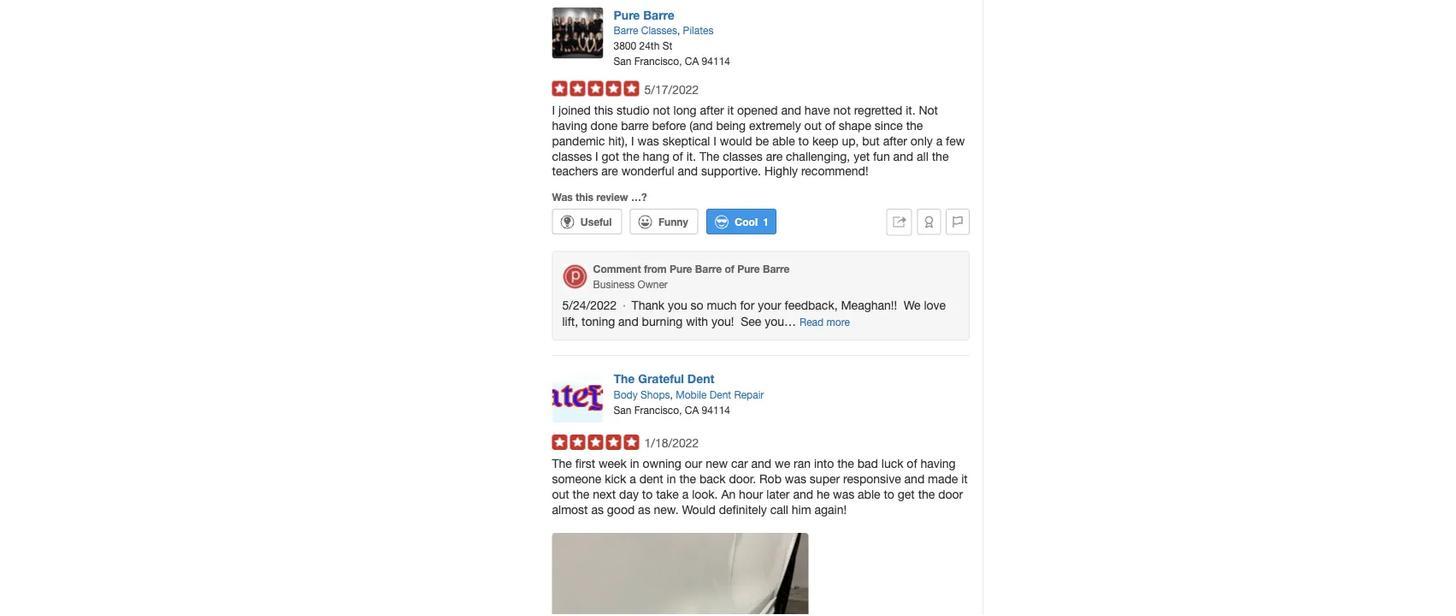 Task type: locate. For each thing, give the bounding box(es) containing it.
1 vertical spatial ,
[[670, 389, 673, 401]]

pure barre link
[[614, 8, 675, 22]]

the right get at bottom right
[[919, 487, 936, 502]]

ca down mobile
[[685, 404, 699, 416]]

from
[[644, 263, 667, 275]]

pure
[[614, 8, 640, 22], [670, 263, 693, 275], [738, 263, 760, 275]]

of
[[826, 118, 836, 132], [673, 149, 683, 163], [725, 263, 735, 275], [907, 457, 918, 471]]

and up get at bottom right
[[905, 472, 925, 486]]

the
[[700, 149, 720, 163], [614, 372, 635, 386], [552, 457, 572, 471]]

0 horizontal spatial able
[[773, 133, 796, 147]]

are
[[766, 149, 783, 163], [602, 164, 618, 178]]

francisco, for barre
[[635, 55, 682, 67]]

a
[[937, 133, 943, 147], [630, 472, 636, 486], [683, 487, 689, 502]]

out up almost
[[552, 487, 570, 502]]

call
[[771, 503, 789, 517]]

1 horizontal spatial a
[[683, 487, 689, 502]]

classes down "would"
[[723, 149, 763, 163]]

1 horizontal spatial ,
[[678, 24, 681, 36]]

shops
[[641, 389, 670, 401]]

0 vertical spatial 94114
[[702, 55, 731, 67]]

1 vertical spatial in
[[667, 472, 676, 486]]

and up "him" at right
[[794, 487, 814, 502]]

5.0 star rating image
[[552, 81, 640, 96], [552, 435, 640, 450]]

the up supportive.
[[700, 149, 720, 163]]

be
[[756, 133, 770, 147]]

francisco, down shops
[[635, 404, 682, 416]]

,
[[678, 24, 681, 36], [670, 389, 673, 401]]

1 horizontal spatial it.
[[906, 102, 916, 117]]

to
[[799, 133, 810, 147], [642, 487, 653, 502], [884, 487, 895, 502]]

and
[[782, 102, 802, 117], [894, 149, 914, 163], [678, 164, 698, 178], [619, 315, 639, 329], [752, 457, 772, 471], [905, 472, 925, 486], [794, 487, 814, 502]]

almost
[[552, 503, 588, 517]]

0 vertical spatial ,
[[678, 24, 681, 36]]

ran
[[794, 457, 811, 471]]

1 horizontal spatial out
[[805, 118, 822, 132]]

dent left "repair"
[[710, 389, 732, 401]]

0 vertical spatial it.
[[906, 102, 916, 117]]

1 horizontal spatial it
[[962, 472, 968, 486]]

you…
[[765, 315, 797, 329]]

2 horizontal spatial a
[[937, 133, 943, 147]]

bad
[[858, 457, 879, 471]]

i joined this studio not long after it opened and have not regretted it. not having done barre before (and being extremely out of shape since the pandemic hit), i was skeptical i would be able to keep up, but after only a few classes i got the hang of it. the classes are challenging, yet fun and all the teachers are wonderful and supportive. highly recommend!
[[552, 102, 965, 178]]

1 horizontal spatial able
[[858, 487, 881, 502]]

this
[[594, 102, 614, 117], [576, 191, 594, 203]]

94114 down mobile dent repair link
[[702, 404, 731, 416]]

0 vertical spatial san
[[614, 55, 632, 67]]

94114 down pilates 'link'
[[702, 55, 731, 67]]

pure right from
[[670, 263, 693, 275]]

1 horizontal spatial the
[[614, 372, 635, 386]]

but
[[863, 133, 880, 147]]

barre up so
[[696, 263, 722, 275]]

1 vertical spatial having
[[921, 457, 956, 471]]

94114 inside the grateful dent body shops , mobile dent repair san francisco, ca 94114
[[702, 404, 731, 416]]

are down got
[[602, 164, 618, 178]]

thank you so much for your feedback, meaghan!!  we love lift, toning and burning with you!  see you…
[[563, 298, 946, 329]]

1 horizontal spatial as
[[638, 503, 651, 517]]

san down 3800
[[614, 55, 632, 67]]

0 vertical spatial this
[[594, 102, 614, 117]]

0 horizontal spatial out
[[552, 487, 570, 502]]

, inside pure barre barre classes , pilates 3800 24th st san francisco, ca 94114
[[678, 24, 681, 36]]

, left pilates
[[678, 24, 681, 36]]

0 vertical spatial 5.0 star rating image
[[552, 81, 640, 96]]

francisco, inside pure barre barre classes , pilates 3800 24th st san francisco, ca 94114
[[635, 55, 682, 67]]

1 vertical spatial after
[[884, 133, 908, 147]]

0 horizontal spatial in
[[630, 457, 640, 471]]

would
[[720, 133, 753, 147]]

i left joined
[[552, 102, 555, 117]]

san inside pure barre barre classes , pilates 3800 24th st san francisco, ca 94114
[[614, 55, 632, 67]]

lift,
[[563, 315, 579, 329]]

1 vertical spatial able
[[858, 487, 881, 502]]

useful link
[[552, 209, 622, 235]]

pilates link
[[683, 24, 714, 36]]

pure inside pure barre barre classes , pilates 3800 24th st san francisco, ca 94114
[[614, 8, 640, 22]]

it.
[[906, 102, 916, 117], [687, 149, 697, 163]]

for
[[741, 298, 755, 312]]

read more link
[[800, 316, 850, 328]]

0 vertical spatial are
[[766, 149, 783, 163]]

2 94114 from the top
[[702, 404, 731, 416]]

to left get at bottom right
[[884, 487, 895, 502]]

the up someone at the bottom left
[[552, 457, 572, 471]]

the down our
[[680, 472, 697, 486]]

it inside i joined this studio not long after it opened and have not regretted it. not having done barre before (and being extremely out of shape since the pandemic hit), i was skeptical i would be able to keep up, but after only a few classes i got the hang of it. the classes are challenging, yet fun and all the teachers are wonderful and supportive. highly recommend!
[[728, 102, 734, 117]]

1 vertical spatial the
[[614, 372, 635, 386]]

0 vertical spatial out
[[805, 118, 822, 132]]

not up before
[[653, 102, 671, 117]]

hour
[[739, 487, 764, 502]]

being
[[717, 118, 746, 132]]

an
[[722, 487, 736, 502]]

read
[[800, 316, 824, 328]]

back
[[700, 472, 726, 486]]

2 horizontal spatial the
[[700, 149, 720, 163]]

0 horizontal spatial after
[[700, 102, 725, 117]]

pure up for
[[738, 263, 760, 275]]

2 ca from the top
[[685, 404, 699, 416]]

2 francisco, from the top
[[635, 404, 682, 416]]

0 vertical spatial ca
[[685, 55, 699, 67]]

week
[[599, 457, 627, 471]]

1 horizontal spatial not
[[834, 102, 851, 117]]

and up the "rob"
[[752, 457, 772, 471]]

classes
[[552, 149, 592, 163], [723, 149, 763, 163]]

new
[[706, 457, 728, 471]]

0 vertical spatial it
[[728, 102, 734, 117]]

look.
[[692, 487, 718, 502]]

ca inside the grateful dent body shops , mobile dent repair san francisco, ca 94114
[[685, 404, 699, 416]]

0 vertical spatial francisco,
[[635, 55, 682, 67]]

5/24/2022
[[563, 298, 621, 312]]

2 5.0 star rating image from the top
[[552, 435, 640, 450]]

and inside thank you so much for your feedback, meaghan!!  we love lift, toning and burning with you!  see you…
[[619, 315, 639, 329]]

0 vertical spatial able
[[773, 133, 796, 147]]

someone
[[552, 472, 602, 486]]

0 horizontal spatial are
[[602, 164, 618, 178]]

having inside the first week in owning our new car and we ran into the bad luck of having someone kick a dent in the back door. rob was super responsive and made it out the next day to take a look. an hour later and he was able to get the door almost as good as new. would definitely call him again!
[[921, 457, 956, 471]]

san for the grateful dent
[[614, 404, 632, 416]]

0 horizontal spatial ,
[[670, 389, 673, 401]]

and down thank
[[619, 315, 639, 329]]

a up day
[[630, 472, 636, 486]]

1 vertical spatial 94114
[[702, 404, 731, 416]]

the down someone at the bottom left
[[573, 487, 590, 502]]

1 vertical spatial 5.0 star rating image
[[552, 435, 640, 450]]

useful
[[581, 216, 612, 228]]

dent
[[688, 372, 715, 386], [710, 389, 732, 401]]

few
[[946, 133, 965, 147]]

94114
[[702, 55, 731, 67], [702, 404, 731, 416]]

barre up classes
[[644, 8, 675, 22]]

dent up mobile
[[688, 372, 715, 386]]

0 vertical spatial the
[[700, 149, 720, 163]]

able inside i joined this studio not long after it opened and have not regretted it. not having done barre before (and being extremely out of shape since the pandemic hit), i was skeptical i would be able to keep up, but after only a few classes i got the hang of it. the classes are challenging, yet fun and all the teachers are wonderful and supportive. highly recommend!
[[773, 133, 796, 147]]

the inside the first week in owning our new car and we ran into the bad luck of having someone kick a dent in the back door. rob was super responsive and made it out the next day to take a look. an hour later and he was able to get the door almost as good as new. would definitely call him again!
[[552, 457, 572, 471]]

san inside the grateful dent body shops , mobile dent repair san francisco, ca 94114
[[614, 404, 632, 416]]

after down since
[[884, 133, 908, 147]]

in up take on the left bottom of page
[[667, 472, 676, 486]]

as
[[592, 503, 604, 517], [638, 503, 651, 517]]

it up door
[[962, 472, 968, 486]]

able down extremely
[[773, 133, 796, 147]]

was down ran
[[785, 472, 807, 486]]

was up again!
[[834, 487, 855, 502]]

the grateful dent image
[[552, 371, 604, 423]]

door
[[939, 487, 964, 502]]

2 horizontal spatial to
[[884, 487, 895, 502]]

francisco, inside the grateful dent body shops , mobile dent repair san francisco, ca 94114
[[635, 404, 682, 416]]

ca down pilates
[[685, 55, 699, 67]]

made
[[928, 472, 959, 486]]

2 horizontal spatial was
[[834, 487, 855, 502]]

to inside i joined this studio not long after it opened and have not regretted it. not having done barre before (and being extremely out of shape since the pandemic hit), i was skeptical i would be able to keep up, but after only a few classes i got the hang of it. the classes are challenging, yet fun and all the teachers are wonderful and supportive. highly recommend!
[[799, 133, 810, 147]]

barre
[[621, 118, 649, 132]]

i
[[552, 102, 555, 117], [632, 133, 635, 147], [714, 133, 717, 147], [596, 149, 599, 163]]

1 5.0 star rating image from the top
[[552, 81, 640, 96]]

of up much
[[725, 263, 735, 275]]

you!
[[712, 315, 735, 329]]

able down responsive
[[858, 487, 881, 502]]

2 vertical spatial a
[[683, 487, 689, 502]]

1 vertical spatial it.
[[687, 149, 697, 163]]

5.0 star rating image up joined
[[552, 81, 640, 96]]

1 vertical spatial ca
[[685, 404, 699, 416]]

highly
[[765, 164, 798, 178]]

2 horizontal spatial pure
[[738, 263, 760, 275]]

1 horizontal spatial pure
[[670, 263, 693, 275]]

1 horizontal spatial was
[[785, 472, 807, 486]]

1 vertical spatial san
[[614, 404, 632, 416]]

not
[[653, 102, 671, 117], [834, 102, 851, 117]]

1
[[764, 216, 769, 228]]

(and
[[690, 118, 713, 132]]

1 horizontal spatial this
[[594, 102, 614, 117]]

able
[[773, 133, 796, 147], [858, 487, 881, 502]]

having down joined
[[552, 118, 588, 132]]

0 horizontal spatial not
[[653, 102, 671, 117]]

challenging,
[[786, 149, 851, 163]]

0 horizontal spatial as
[[592, 503, 604, 517]]

was this review …?
[[552, 191, 647, 203]]

of down skeptical
[[673, 149, 683, 163]]

1 ca from the top
[[685, 55, 699, 67]]

having up made at the bottom of the page
[[921, 457, 956, 471]]

the right into
[[838, 457, 855, 471]]

good
[[607, 503, 635, 517]]

as down next
[[592, 503, 604, 517]]

are up highly
[[766, 149, 783, 163]]

1 not from the left
[[653, 102, 671, 117]]

94114 for the grateful dent
[[702, 404, 731, 416]]

was up hang
[[638, 133, 660, 147]]

you
[[668, 298, 688, 312]]

1 vertical spatial it
[[962, 472, 968, 486]]

the
[[907, 118, 924, 132], [623, 149, 640, 163], [932, 149, 949, 163], [838, 457, 855, 471], [680, 472, 697, 486], [573, 487, 590, 502], [919, 487, 936, 502]]

5.0 star rating image for this
[[552, 81, 640, 96]]

out down have
[[805, 118, 822, 132]]

2 san from the top
[[614, 404, 632, 416]]

it up being
[[728, 102, 734, 117]]

ca for barre
[[685, 55, 699, 67]]

the up body
[[614, 372, 635, 386]]

san for pure barre
[[614, 55, 632, 67]]

joined
[[559, 102, 591, 117]]

would
[[682, 503, 716, 517]]

0 horizontal spatial having
[[552, 118, 588, 132]]

0 vertical spatial a
[[937, 133, 943, 147]]

car
[[732, 457, 748, 471]]

recommend!
[[802, 164, 869, 178]]

mobile dent repair link
[[676, 389, 764, 401]]

rob
[[760, 472, 782, 486]]

of right 'luck'
[[907, 457, 918, 471]]

ca inside pure barre barre classes , pilates 3800 24th st san francisco, ca 94114
[[685, 55, 699, 67]]

0 horizontal spatial was
[[638, 133, 660, 147]]

shape
[[839, 118, 872, 132]]

94114 inside pure barre barre classes , pilates 3800 24th st san francisco, ca 94114
[[702, 55, 731, 67]]

to down dent
[[642, 487, 653, 502]]

mobile
[[676, 389, 707, 401]]

0 horizontal spatial classes
[[552, 149, 592, 163]]

pure barre image up 5/24/2022
[[563, 264, 588, 290]]

to up challenging,
[[799, 133, 810, 147]]

it. down skeptical
[[687, 149, 697, 163]]

a left few on the right of the page
[[937, 133, 943, 147]]

pure up the "barre classes" "link"
[[614, 8, 640, 22]]

door.
[[729, 472, 757, 486]]

0 vertical spatial having
[[552, 118, 588, 132]]

a right take on the left bottom of page
[[683, 487, 689, 502]]

the for week
[[552, 457, 572, 471]]

1 horizontal spatial having
[[921, 457, 956, 471]]

it. left the not
[[906, 102, 916, 117]]

1 vertical spatial francisco,
[[635, 404, 682, 416]]

, down the grateful dent link
[[670, 389, 673, 401]]

francisco, down 24th
[[635, 55, 682, 67]]

san down body
[[614, 404, 632, 416]]

as down day
[[638, 503, 651, 517]]

2 vertical spatial the
[[552, 457, 572, 471]]

1 vertical spatial pure barre image
[[563, 264, 588, 290]]

1 vertical spatial out
[[552, 487, 570, 502]]

a inside i joined this studio not long after it opened and have not regretted it. not having done barre before (and being extremely out of shape since the pandemic hit), i was skeptical i would be able to keep up, but after only a few classes i got the hang of it. the classes are challenging, yet fun and all the teachers are wonderful and supportive. highly recommend!
[[937, 133, 943, 147]]

1 94114 from the top
[[702, 55, 731, 67]]

0 horizontal spatial pure
[[614, 8, 640, 22]]

0 vertical spatial in
[[630, 457, 640, 471]]

classes
[[642, 24, 678, 36]]

after up (and
[[700, 102, 725, 117]]

1 horizontal spatial classes
[[723, 149, 763, 163]]

san
[[614, 55, 632, 67], [614, 404, 632, 416]]

0 horizontal spatial to
[[642, 487, 653, 502]]

not up "shape"
[[834, 102, 851, 117]]

cool 1
[[735, 216, 769, 228]]

day
[[620, 487, 639, 502]]

classes up teachers
[[552, 149, 592, 163]]

0 horizontal spatial the
[[552, 457, 572, 471]]

having
[[552, 118, 588, 132], [921, 457, 956, 471]]

pure barre image
[[552, 7, 604, 58], [563, 264, 588, 290]]

1 vertical spatial are
[[602, 164, 618, 178]]

0 vertical spatial was
[[638, 133, 660, 147]]

0 horizontal spatial it
[[728, 102, 734, 117]]

1 vertical spatial a
[[630, 472, 636, 486]]

the inside the grateful dent body shops , mobile dent repair san francisco, ca 94114
[[614, 372, 635, 386]]

1 classes from the left
[[552, 149, 592, 163]]

i left got
[[596, 149, 599, 163]]

5/17/2022
[[645, 82, 699, 96]]

dent
[[640, 472, 664, 486]]

5.0 star rating image up first
[[552, 435, 640, 450]]

ca
[[685, 55, 699, 67], [685, 404, 699, 416]]

love
[[924, 298, 946, 312]]

1 san from the top
[[614, 55, 632, 67]]

this up done
[[594, 102, 614, 117]]

1 horizontal spatial to
[[799, 133, 810, 147]]

in right week
[[630, 457, 640, 471]]

pure barre image left 3800
[[552, 7, 604, 58]]

this right was
[[576, 191, 594, 203]]

the up 'only'
[[907, 118, 924, 132]]

1 horizontal spatial in
[[667, 472, 676, 486]]

1 vertical spatial this
[[576, 191, 594, 203]]

1 francisco, from the top
[[635, 55, 682, 67]]



Task type: vqa. For each thing, say whether or not it's contained in the screenshot.
bottommost updates
no



Task type: describe. For each thing, give the bounding box(es) containing it.
super
[[810, 472, 840, 486]]

body shops link
[[614, 389, 670, 401]]

5.0 star rating image for week
[[552, 435, 640, 450]]

done
[[591, 118, 618, 132]]

since
[[875, 118, 903, 132]]

kick
[[605, 472, 627, 486]]

able inside the first week in owning our new car and we ran into the bad luck of having someone kick a dent in the back door. rob was super responsive and made it out the next day to take a look. an hour later and he was able to get the door almost as good as new. would definitely call him again!
[[858, 487, 881, 502]]

more
[[827, 316, 850, 328]]

barre up 3800
[[614, 24, 639, 36]]

2 vertical spatial was
[[834, 487, 855, 502]]

repair
[[735, 389, 764, 401]]

hit),
[[609, 133, 628, 147]]

0 vertical spatial after
[[700, 102, 725, 117]]

and left all
[[894, 149, 914, 163]]

regretted
[[855, 102, 903, 117]]

wonderful
[[622, 164, 675, 178]]

review
[[597, 191, 629, 203]]

0 horizontal spatial a
[[630, 472, 636, 486]]

your
[[758, 298, 782, 312]]

to for keep
[[799, 133, 810, 147]]

only
[[911, 133, 933, 147]]

got
[[602, 149, 620, 163]]

pandemic
[[552, 133, 605, 147]]

1 vertical spatial was
[[785, 472, 807, 486]]

up,
[[842, 133, 859, 147]]

, inside the grateful dent body shops , mobile dent repair san francisco, ca 94114
[[670, 389, 673, 401]]

take
[[656, 487, 679, 502]]

barre classes link
[[614, 24, 678, 36]]

toning
[[582, 315, 615, 329]]

it inside the first week in owning our new car and we ran into the bad luck of having someone kick a dent in the back door. rob was super responsive and made it out the next day to take a look. an hour later and he was able to get the door almost as good as new. would definitely call him again!
[[962, 472, 968, 486]]

2 as from the left
[[638, 503, 651, 517]]

having inside i joined this studio not long after it opened and have not regretted it. not having done barre before (and being extremely out of shape since the pandemic hit), i was skeptical i would be able to keep up, but after only a few classes i got the hang of it. the classes are challenging, yet fun and all the teachers are wonderful and supportive. highly recommend!
[[552, 118, 588, 132]]

out inside i joined this studio not long after it opened and have not regretted it. not having done barre before (and being extremely out of shape since the pandemic hit), i was skeptical i would be able to keep up, but after only a few classes i got the hang of it. the classes are challenging, yet fun and all the teachers are wonderful and supportive. highly recommend!
[[805, 118, 822, 132]]

…?
[[631, 191, 647, 203]]

and up extremely
[[782, 102, 802, 117]]

barre up 'your'
[[763, 263, 790, 275]]

burning
[[642, 315, 683, 329]]

24th
[[640, 40, 660, 52]]

of up keep
[[826, 118, 836, 132]]

out inside the first week in owning our new car and we ran into the bad luck of having someone kick a dent in the back door. rob was super responsive and made it out the next day to take a look. an hour later and he was able to get the door almost as good as new. would definitely call him again!
[[552, 487, 570, 502]]

and down skeptical
[[678, 164, 698, 178]]

body
[[614, 389, 638, 401]]

pilates
[[683, 24, 714, 36]]

funny
[[659, 216, 689, 228]]

was
[[552, 191, 573, 203]]

again!
[[815, 503, 847, 517]]

this inside i joined this studio not long after it opened and have not regretted it. not having done barre before (and being extremely out of shape since the pandemic hit), i was skeptical i would be able to keep up, but after only a few classes i got the hang of it. the classes are challenging, yet fun and all the teachers are wonderful and supportive. highly recommend!
[[594, 102, 614, 117]]

hang
[[643, 149, 670, 163]]

owner
[[638, 279, 668, 291]]

him
[[792, 503, 812, 517]]

grateful
[[639, 372, 684, 386]]

94114 for pure barre
[[702, 55, 731, 67]]

first
[[576, 457, 596, 471]]

our
[[685, 457, 703, 471]]

owning
[[643, 457, 682, 471]]

extremely
[[750, 118, 802, 132]]

comment from pure barre of pure barre business owner
[[593, 263, 790, 291]]

keep
[[813, 133, 839, 147]]

fun
[[874, 149, 890, 163]]

the first week in owning our new car and we ran into the bad luck of having someone kick a dent in the back door. rob was super responsive and made it out the next day to take a look. an hour later and he was able to get the door almost as good as new. would definitely call him again!
[[552, 457, 968, 517]]

of inside comment from pure barre of pure barre business owner
[[725, 263, 735, 275]]

he
[[817, 487, 830, 502]]

new.
[[654, 503, 679, 517]]

the right all
[[932, 149, 949, 163]]

the down hit),
[[623, 149, 640, 163]]

supportive.
[[702, 164, 762, 178]]

skeptical
[[663, 133, 711, 147]]

studio
[[617, 102, 650, 117]]

2 not from the left
[[834, 102, 851, 117]]

teachers
[[552, 164, 598, 178]]

the grateful dent body shops , mobile dent repair san francisco, ca 94114
[[614, 372, 764, 416]]

was inside i joined this studio not long after it opened and have not regretted it. not having done barre before (and being extremely out of shape since the pandemic hit), i was skeptical i would be able to keep up, but after only a few classes i got the hang of it. the classes are challenging, yet fun and all the teachers are wonderful and supportive. highly recommend!
[[638, 133, 660, 147]]

into
[[815, 457, 835, 471]]

i right hit),
[[632, 133, 635, 147]]

0 horizontal spatial this
[[576, 191, 594, 203]]

all
[[917, 149, 929, 163]]

ca for grateful
[[685, 404, 699, 416]]

get
[[898, 487, 915, 502]]

2 classes from the left
[[723, 149, 763, 163]]

francisco, for dent
[[635, 404, 682, 416]]

i left "would"
[[714, 133, 717, 147]]

comment
[[593, 263, 642, 275]]

1/18/2022
[[645, 436, 699, 450]]

3800
[[614, 40, 637, 52]]

so
[[691, 298, 704, 312]]

read more
[[800, 316, 850, 328]]

luck
[[882, 457, 904, 471]]

of inside the first week in owning our new car and we ran into the bad luck of having someone kick a dent in the back door. rob was super responsive and made it out the next day to take a look. an hour later and he was able to get the door almost as good as new. would definitely call him again!
[[907, 457, 918, 471]]

business
[[593, 279, 635, 291]]

1 vertical spatial dent
[[710, 389, 732, 401]]

feedback,
[[785, 298, 838, 312]]

1 as from the left
[[592, 503, 604, 517]]

thank
[[632, 298, 665, 312]]

the inside i joined this studio not long after it opened and have not regretted it. not having done barre before (and being extremely out of shape since the pandemic hit), i was skeptical i would be able to keep up, but after only a few classes i got the hang of it. the classes are challenging, yet fun and all the teachers are wonderful and supportive. highly recommend!
[[700, 149, 720, 163]]

meaghan!!
[[841, 298, 898, 312]]

not
[[919, 102, 939, 117]]

cool
[[735, 216, 758, 228]]

we
[[775, 457, 791, 471]]

to for take
[[642, 487, 653, 502]]

1 horizontal spatial after
[[884, 133, 908, 147]]

next
[[593, 487, 616, 502]]

much
[[707, 298, 737, 312]]

0 vertical spatial pure barre image
[[552, 7, 604, 58]]

0 horizontal spatial it.
[[687, 149, 697, 163]]

definitely
[[719, 503, 767, 517]]

0 vertical spatial dent
[[688, 372, 715, 386]]

the grateful dent link
[[614, 372, 715, 386]]

have
[[805, 102, 831, 117]]

later
[[767, 487, 790, 502]]

1 horizontal spatial are
[[766, 149, 783, 163]]

the for dent
[[614, 372, 635, 386]]



